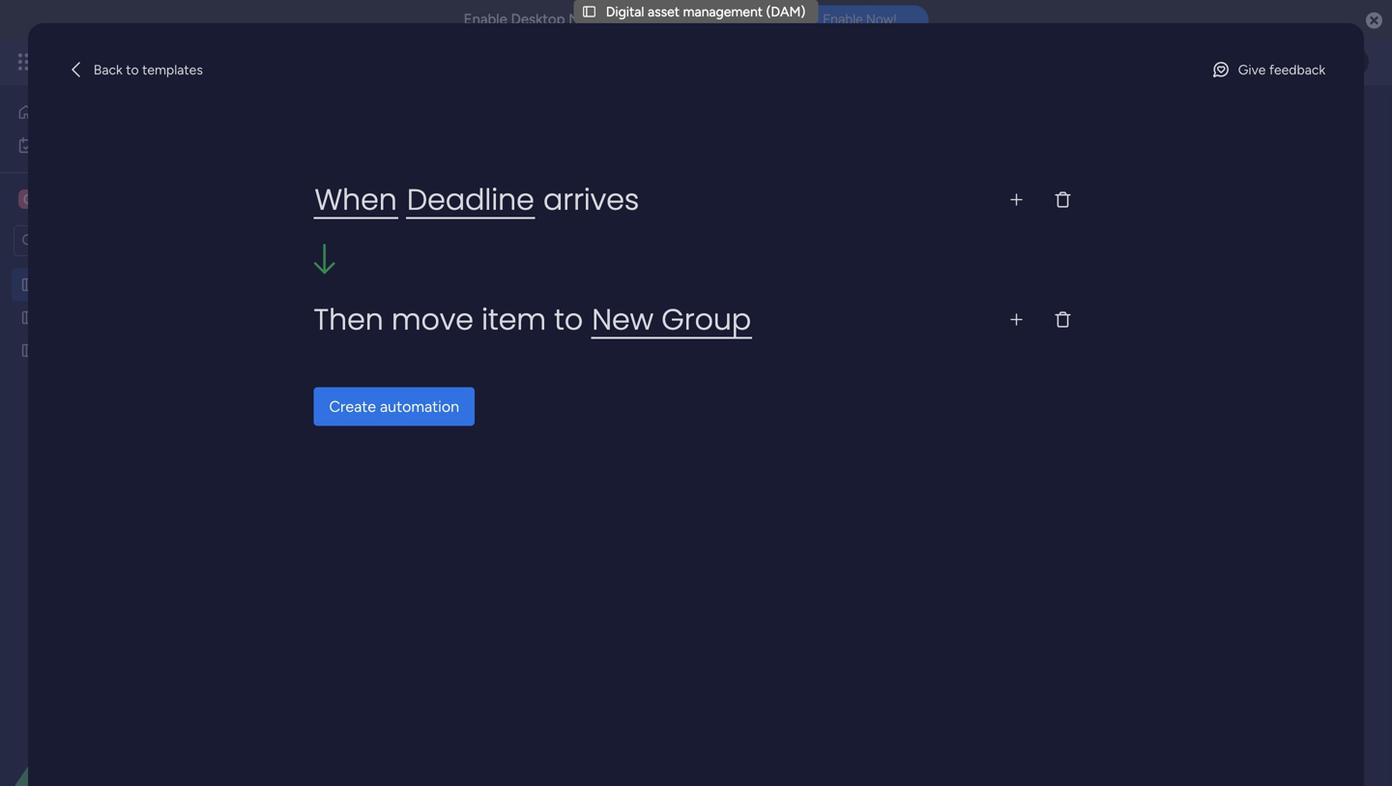 Task type: vqa. For each thing, say whether or not it's contained in the screenshot.
JOHN SMITH ICON
yes



Task type: locate. For each thing, give the bounding box(es) containing it.
0 horizontal spatial asset
[[332, 233, 364, 249]]

team workload button
[[402, 174, 524, 205]]

weeks
[[678, 305, 718, 321]]

0 vertical spatial new
[[301, 233, 329, 249]]

to right item
[[554, 299, 583, 340]]

public board image
[[20, 276, 39, 294], [20, 308, 39, 327]]

monday
[[86, 51, 152, 73]]

w7
[[370, 378, 386, 391]]

integrate
[[1050, 181, 1106, 198]]

lottie animation image
[[0, 591, 247, 786]]

18
[[408, 378, 419, 391]]

team workload
[[416, 181, 509, 198]]

1 horizontal spatial new
[[592, 299, 654, 340]]

1 horizontal spatial workload
[[452, 181, 509, 198]]

create
[[329, 397, 376, 416]]

workload up w7
[[321, 300, 406, 325]]

workload
[[452, 181, 509, 198], [321, 300, 406, 325]]

1 vertical spatial new
[[592, 299, 654, 340]]

to
[[126, 61, 139, 78], [554, 299, 583, 340]]

new
[[301, 233, 329, 249], [592, 299, 654, 340]]

select product image
[[17, 52, 37, 72]]

c
[[23, 191, 33, 207]]

1 horizontal spatial management
[[683, 3, 763, 20]]

0 horizontal spatial management
[[195, 51, 300, 73]]

digital
[[606, 3, 644, 20]]

0 vertical spatial management
[[683, 3, 763, 20]]

1 enable from the left
[[464, 11, 507, 28]]

1 horizontal spatial to
[[554, 299, 583, 340]]

list box
[[0, 264, 247, 628]]

asset for new
[[332, 233, 364, 249]]

back to templates button
[[59, 54, 211, 85]]

enable for enable desktop notifications on this computer
[[464, 11, 507, 28]]

new down main
[[301, 233, 329, 249]]

enable
[[464, 11, 507, 28], [823, 11, 863, 27]]

deadline
[[407, 179, 534, 220]]

new asset
[[301, 233, 364, 249]]

public board image
[[20, 341, 39, 360]]

main table button
[[293, 174, 402, 205]]

0 vertical spatial workload
[[452, 181, 509, 198]]

desktop
[[511, 11, 565, 28]]

management for work
[[195, 51, 300, 73]]

1 vertical spatial asset
[[332, 233, 364, 249]]

0 horizontal spatial new
[[301, 233, 329, 249]]

main
[[323, 181, 352, 198]]

0 horizontal spatial enable
[[464, 11, 507, 28]]

work
[[156, 51, 191, 73]]

enable left the desktop
[[464, 11, 507, 28]]

workload right team in the left of the page
[[452, 181, 509, 198]]

feedback
[[1269, 61, 1326, 78]]

management right work
[[195, 51, 300, 73]]

0 vertical spatial asset
[[648, 3, 680, 20]]

deadline arrives
[[407, 179, 639, 220]]

1 vertical spatial public board image
[[20, 308, 39, 327]]

new left weeks
[[592, 299, 654, 340]]

enable left now!
[[823, 11, 863, 27]]

asset down 'when'
[[332, 233, 364, 249]]

give feedback
[[1238, 61, 1326, 78]]

1 horizontal spatial asset
[[648, 3, 680, 20]]

enable inside the enable now! button
[[823, 11, 863, 27]]

search everything image
[[1224, 52, 1243, 72]]

asset
[[648, 3, 680, 20], [332, 233, 364, 249]]

to inside button
[[126, 61, 139, 78]]

-
[[401, 378, 406, 391]]

w7   12 - 18
[[370, 378, 419, 391]]

1 horizontal spatial enable
[[823, 11, 863, 27]]

enable now! button
[[791, 5, 929, 34]]

asset inside button
[[332, 233, 364, 249]]

2 public board image from the top
[[20, 308, 39, 327]]

1 vertical spatial management
[[195, 51, 300, 73]]

c button
[[14, 183, 189, 216]]

on
[[657, 11, 676, 28]]

group
[[662, 299, 751, 340]]

this
[[680, 11, 706, 28]]

workload inside button
[[452, 181, 509, 198]]

asset right digital
[[648, 3, 680, 20]]

management for asset
[[683, 3, 763, 20]]

collaborative whiteboard button
[[524, 174, 693, 205]]

2 enable from the left
[[823, 11, 863, 27]]

0 vertical spatial public board image
[[20, 276, 39, 294]]

0 horizontal spatial to
[[126, 61, 139, 78]]

dapulse close image
[[1366, 11, 1383, 31]]

0 vertical spatial to
[[126, 61, 139, 78]]

1 vertical spatial workload
[[321, 300, 406, 325]]

management right on
[[683, 3, 763, 20]]

0 horizontal spatial workload
[[321, 300, 406, 325]]

option
[[0, 267, 247, 271]]

management
[[683, 3, 763, 20], [195, 51, 300, 73]]

to right the back at the top left of the page
[[126, 61, 139, 78]]

arrives
[[543, 179, 639, 220]]



Task type: describe. For each thing, give the bounding box(es) containing it.
enable for enable now!
[[823, 11, 863, 27]]

give feedback link
[[1204, 54, 1333, 85]]

create automation button
[[314, 387, 475, 426]]

workload inside field
[[321, 300, 406, 325]]

new inside button
[[301, 233, 329, 249]]

team
[[416, 181, 449, 198]]

digital asset management (dam)
[[606, 3, 806, 20]]

back
[[94, 61, 123, 78]]

give
[[1238, 61, 1266, 78]]

new asset button
[[293, 226, 372, 256]]

whiteboard
[[622, 181, 693, 198]]

12
[[388, 378, 399, 391]]

enable now!
[[823, 11, 897, 27]]

computer
[[709, 11, 776, 28]]

collaborative whiteboard
[[538, 181, 693, 198]]

create automation
[[329, 397, 459, 416]]

now!
[[866, 11, 897, 27]]

then
[[314, 299, 384, 340]]

john smith image
[[1338, 46, 1369, 77]]

main table
[[323, 181, 387, 198]]

help image
[[1267, 52, 1286, 72]]

asset for digital
[[648, 3, 680, 20]]

item
[[482, 299, 546, 340]]

give feedback button
[[1204, 54, 1333, 85]]

(dam)
[[766, 3, 806, 20]]

then move item to new group
[[314, 299, 751, 340]]

1 public board image from the top
[[20, 276, 39, 294]]

1 vertical spatial to
[[554, 299, 583, 340]]

workspace image
[[18, 189, 38, 210]]

today
[[614, 305, 651, 321]]

integrate button
[[1017, 169, 1204, 210]]

automation
[[380, 397, 459, 416]]

today button
[[606, 296, 659, 329]]

back to templates
[[94, 61, 203, 78]]

move
[[392, 299, 474, 340]]

monday work management
[[86, 51, 300, 73]]

notifications
[[569, 11, 653, 28]]

collaborative
[[538, 181, 618, 198]]

table
[[355, 181, 387, 198]]

lottie animation element
[[0, 591, 247, 786]]

Workload field
[[316, 300, 411, 325]]

enable desktop notifications on this computer
[[464, 11, 776, 28]]

templates
[[142, 61, 203, 78]]

when
[[315, 179, 397, 220]]



